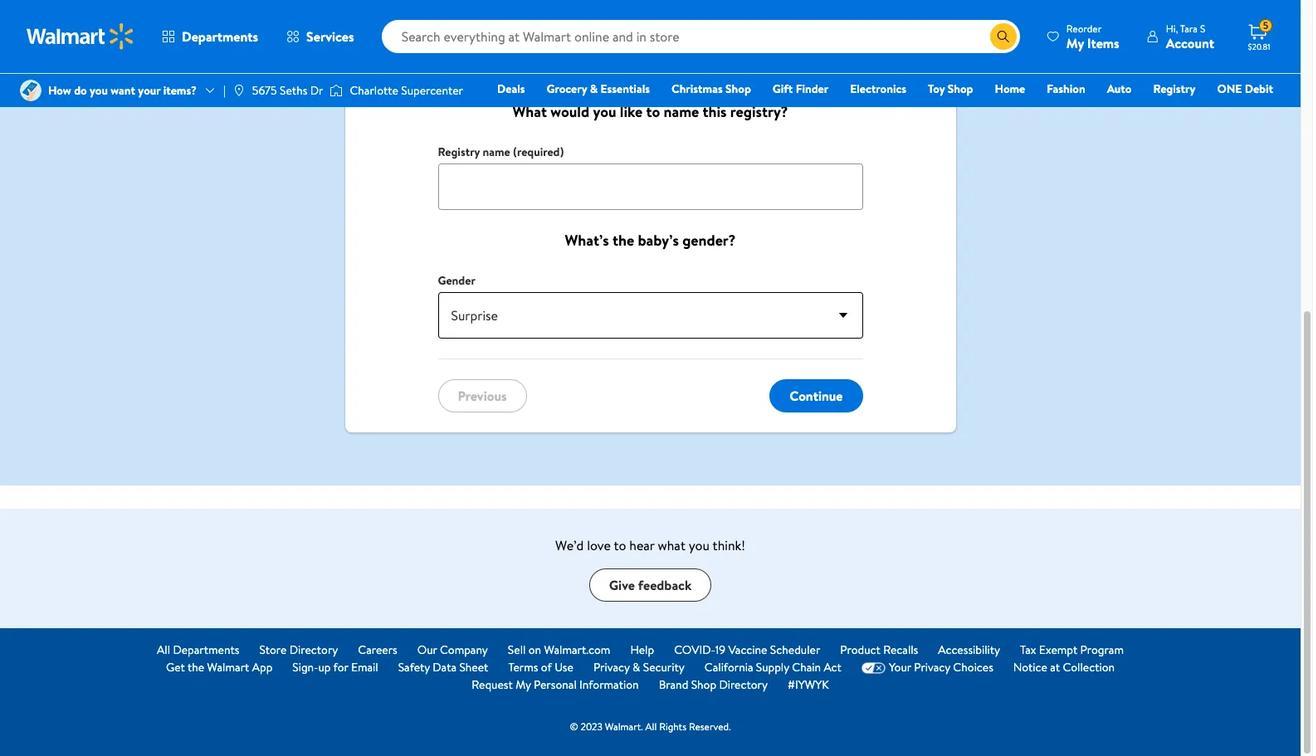 Task type: vqa. For each thing, say whether or not it's contained in the screenshot.
returns
no



Task type: describe. For each thing, give the bounding box(es) containing it.
choices
[[954, 659, 994, 676]]

walmart.
[[605, 720, 643, 734]]

how do you want your items?
[[48, 82, 197, 99]]

|
[[223, 82, 226, 99]]

like
[[620, 101, 643, 122]]

safety data sheet
[[398, 659, 489, 676]]

covid-
[[675, 642, 716, 659]]

gift finder link
[[766, 80, 837, 98]]

name for registry name (required)
[[483, 144, 511, 160]]

toy shop link
[[921, 80, 981, 98]]

1 vertical spatial all
[[646, 720, 657, 734]]

walmart
[[207, 659, 249, 676]]

what
[[513, 101, 547, 122]]

the inside tax exempt program get the walmart app
[[188, 659, 204, 676]]

gender
[[438, 272, 476, 289]]

sell on walmart.com
[[508, 642, 611, 659]]

brand shop directory link
[[659, 677, 768, 694]]

hi,
[[1167, 21, 1179, 35]]

store
[[259, 642, 287, 659]]

careers
[[358, 642, 398, 659]]

store directory link
[[259, 642, 338, 659]]

scheduler
[[771, 642, 821, 659]]

tax exempt program get the walmart app
[[166, 642, 1125, 676]]

use
[[555, 659, 574, 676]]

grocery & essentials link
[[539, 80, 658, 98]]

one debit link
[[1210, 80, 1282, 98]]

covid-19 vaccine scheduler link
[[675, 642, 821, 659]]

Search search field
[[382, 20, 1021, 53]]

hi, tara s account
[[1167, 21, 1215, 52]]

chain
[[793, 659, 821, 676]]

what's the baby's gender?
[[565, 230, 736, 251]]

california
[[705, 659, 754, 676]]

love
[[587, 537, 611, 555]]

your privacy choices link
[[862, 659, 994, 677]]

electronics
[[851, 81, 907, 97]]

brand shop directory
[[659, 677, 768, 694]]

services button
[[272, 17, 368, 56]]

departments inside all departments "link"
[[173, 642, 240, 659]]

gift finder
[[773, 81, 829, 97]]

accessibility
[[939, 642, 1001, 659]]

you for like
[[593, 101, 617, 122]]

careers link
[[358, 642, 398, 659]]

reorder my items
[[1067, 21, 1120, 52]]

your
[[889, 659, 912, 676]]

$20.81
[[1249, 41, 1271, 52]]

2 horizontal spatial you
[[689, 537, 710, 555]]

& for grocery
[[590, 81, 598, 97]]

supercenter
[[401, 82, 463, 99]]

auto
[[1108, 81, 1132, 97]]

do
[[74, 82, 87, 99]]

shop for toy
[[948, 81, 974, 97]]

account
[[1167, 34, 1215, 52]]

notice at collection link
[[1014, 659, 1115, 677]]

exempt
[[1040, 642, 1078, 659]]

previous button
[[438, 380, 527, 413]]

california supply chain act
[[705, 659, 842, 676]]

our
[[418, 642, 437, 659]]

privacy inside 'link'
[[915, 659, 951, 676]]

terms of use
[[509, 659, 574, 676]]

accessibility link
[[939, 642, 1001, 659]]

our company
[[418, 642, 488, 659]]

shop for christmas
[[726, 81, 751, 97]]

registry for registry name (required)
[[438, 144, 480, 160]]

give
[[609, 576, 635, 594]]

my inside the reorder my items
[[1067, 34, 1085, 52]]

my inside notice at collection request my personal information
[[516, 677, 531, 694]]

information
[[580, 677, 639, 694]]

First name text field
[[438, 35, 644, 81]]

hear
[[630, 537, 655, 555]]

5675 seths dr
[[252, 82, 323, 99]]

gift
[[773, 81, 793, 97]]

all departments link
[[157, 642, 240, 659]]

tax
[[1021, 642, 1037, 659]]

#iywyk
[[788, 677, 829, 694]]

of
[[541, 659, 552, 676]]

program
[[1081, 642, 1125, 659]]

debit
[[1246, 81, 1274, 97]]

name for first name
[[464, 15, 492, 32]]

supply
[[756, 659, 790, 676]]

what would you like to name this registry?
[[513, 101, 789, 122]]

data
[[433, 659, 457, 676]]

want
[[111, 82, 135, 99]]

toy
[[929, 81, 946, 97]]

feedback
[[639, 576, 692, 594]]

name for last name
[[681, 15, 709, 32]]

what's
[[565, 230, 609, 251]]

california supply chain act link
[[705, 659, 842, 677]]

give feedback
[[609, 576, 692, 594]]

store directory
[[259, 642, 338, 659]]



Task type: locate. For each thing, give the bounding box(es) containing it.
& down help at the bottom left
[[633, 659, 641, 676]]

give feedback button
[[589, 569, 712, 602]]

 image for charlotte supercenter
[[330, 82, 343, 99]]

0 horizontal spatial to
[[614, 537, 627, 555]]

product recalls
[[841, 642, 919, 659]]

departments button
[[148, 17, 272, 56]]

deals
[[498, 81, 525, 97]]

brand
[[659, 677, 689, 694]]

Registry name (required) text field
[[438, 164, 863, 210]]

collection
[[1063, 659, 1115, 676]]

1 horizontal spatial my
[[1067, 34, 1085, 52]]

2 privacy from the left
[[915, 659, 951, 676]]

last name
[[657, 15, 709, 32]]

0 horizontal spatial registry
[[438, 144, 480, 160]]

0 horizontal spatial  image
[[20, 80, 42, 101]]

gender?
[[683, 230, 736, 251]]

Walmart Site-Wide search field
[[382, 20, 1021, 53]]

christmas shop
[[672, 81, 751, 97]]

we'd love to hear what you think!
[[556, 537, 746, 555]]

search icon image
[[997, 30, 1011, 43]]

charlotte supercenter
[[350, 82, 463, 99]]

0 horizontal spatial directory
[[290, 642, 338, 659]]

directory down california
[[720, 677, 768, 694]]

1 vertical spatial directory
[[720, 677, 768, 694]]

0 horizontal spatial the
[[188, 659, 204, 676]]

home link
[[988, 80, 1033, 98]]

all left rights
[[646, 720, 657, 734]]

safety
[[398, 659, 430, 676]]

0 horizontal spatial &
[[590, 81, 598, 97]]

name down christmas
[[664, 101, 700, 122]]

reorder
[[1067, 21, 1102, 35]]

5675
[[252, 82, 277, 99]]

what
[[658, 537, 686, 555]]

©
[[570, 720, 579, 734]]

your privacy choices
[[889, 659, 994, 676]]

essentials
[[601, 81, 650, 97]]

departments up |
[[182, 27, 258, 46]]

0 horizontal spatial my
[[516, 677, 531, 694]]

all inside "link"
[[157, 642, 170, 659]]

grocery
[[547, 81, 587, 97]]

departments up "get the walmart app" link
[[173, 642, 240, 659]]

to
[[646, 101, 660, 122], [614, 537, 627, 555]]

get the walmart app link
[[166, 659, 273, 677]]

privacy right the your
[[915, 659, 951, 676]]

my left 'items'
[[1067, 34, 1085, 52]]

to right love
[[614, 537, 627, 555]]

registry?
[[731, 101, 789, 122]]

privacy up information
[[594, 659, 630, 676]]

 image
[[232, 84, 246, 97]]

one
[[1218, 81, 1243, 97]]

1 horizontal spatial registry
[[1154, 81, 1196, 97]]

0 horizontal spatial privacy
[[594, 659, 630, 676]]

covid-19 vaccine scheduler
[[675, 642, 821, 659]]

registry inside registry link
[[1154, 81, 1196, 97]]

1 horizontal spatial you
[[593, 101, 617, 122]]

0 vertical spatial the
[[613, 230, 635, 251]]

1 vertical spatial my
[[516, 677, 531, 694]]

&
[[590, 81, 598, 97], [633, 659, 641, 676]]

act
[[824, 659, 842, 676]]

recalls
[[884, 642, 919, 659]]

1 vertical spatial the
[[188, 659, 204, 676]]

registry
[[1154, 81, 1196, 97], [438, 144, 480, 160]]

help
[[631, 642, 655, 659]]

& for privacy
[[633, 659, 641, 676]]

shop for brand
[[692, 677, 717, 694]]

items?
[[163, 82, 197, 99]]

0 vertical spatial registry
[[1154, 81, 1196, 97]]

1 vertical spatial departments
[[173, 642, 240, 659]]

sign-
[[293, 659, 318, 676]]

terms of use link
[[509, 659, 574, 677]]

my down the terms
[[516, 677, 531, 694]]

1 vertical spatial &
[[633, 659, 641, 676]]

one debit walmart+
[[1218, 81, 1274, 120]]

the down all departments
[[188, 659, 204, 676]]

1 horizontal spatial all
[[646, 720, 657, 734]]

shop up registry?
[[726, 81, 751, 97]]

all departments
[[157, 642, 240, 659]]

finder
[[796, 81, 829, 97]]

1 horizontal spatial  image
[[330, 82, 343, 99]]

seths
[[280, 82, 308, 99]]

 image for how do you want your items?
[[20, 80, 42, 101]]

1 horizontal spatial to
[[646, 101, 660, 122]]

0 vertical spatial departments
[[182, 27, 258, 46]]

privacy & security link
[[594, 659, 685, 677]]

all up get
[[157, 642, 170, 659]]

1 vertical spatial to
[[614, 537, 627, 555]]

0 vertical spatial directory
[[290, 642, 338, 659]]

services
[[307, 27, 354, 46]]

& right grocery
[[590, 81, 598, 97]]

name
[[464, 15, 492, 32], [681, 15, 709, 32], [664, 101, 700, 122], [483, 144, 511, 160]]

0 horizontal spatial shop
[[692, 677, 717, 694]]

this
[[703, 101, 727, 122]]

fashion link
[[1040, 80, 1094, 98]]

first name
[[438, 15, 492, 32]]

shop
[[726, 81, 751, 97], [948, 81, 974, 97], [692, 677, 717, 694]]

we'd
[[556, 537, 584, 555]]

1 horizontal spatial directory
[[720, 677, 768, 694]]

think!
[[713, 537, 746, 555]]

app
[[252, 659, 273, 676]]

0 horizontal spatial you
[[90, 82, 108, 99]]

continue
[[790, 387, 843, 405]]

directory
[[290, 642, 338, 659], [720, 677, 768, 694]]

on
[[529, 642, 542, 659]]

the
[[613, 230, 635, 251], [188, 659, 204, 676]]

toy shop
[[929, 81, 974, 97]]

charlotte
[[350, 82, 399, 99]]

registry down supercenter
[[438, 144, 480, 160]]

 image left how on the left
[[20, 80, 42, 101]]

2 horizontal spatial shop
[[948, 81, 974, 97]]

name left (required)
[[483, 144, 511, 160]]

1 horizontal spatial shop
[[726, 81, 751, 97]]

walmart image
[[27, 23, 135, 50]]

all
[[157, 642, 170, 659], [646, 720, 657, 734]]

1 vertical spatial you
[[593, 101, 617, 122]]

privacy choices icon image
[[862, 662, 886, 674]]

the left baby's
[[613, 230, 635, 251]]

you right do
[[90, 82, 108, 99]]

rights
[[660, 720, 687, 734]]

you right the what
[[689, 537, 710, 555]]

0 vertical spatial my
[[1067, 34, 1085, 52]]

notice at collection request my personal information
[[472, 659, 1115, 694]]

vaccine
[[729, 642, 768, 659]]

2 vertical spatial you
[[689, 537, 710, 555]]

privacy & security
[[594, 659, 685, 676]]

sign-up for email
[[293, 659, 378, 676]]

terms
[[509, 659, 539, 676]]

0 vertical spatial you
[[90, 82, 108, 99]]

shop right brand
[[692, 677, 717, 694]]

sign-up for email link
[[293, 659, 378, 677]]

privacy
[[594, 659, 630, 676], [915, 659, 951, 676]]

Last name text field
[[657, 35, 863, 81]]

name right first
[[464, 15, 492, 32]]

registry for registry
[[1154, 81, 1196, 97]]

dr
[[310, 82, 323, 99]]

how
[[48, 82, 71, 99]]

up
[[318, 659, 331, 676]]

sell on walmart.com link
[[508, 642, 611, 659]]

at
[[1051, 659, 1061, 676]]

 image
[[20, 80, 42, 101], [330, 82, 343, 99]]

shop right toy
[[948, 81, 974, 97]]

you for want
[[90, 82, 108, 99]]

our company link
[[418, 642, 488, 659]]

baby's
[[638, 230, 679, 251]]

1 privacy from the left
[[594, 659, 630, 676]]

product recalls link
[[841, 642, 919, 659]]

company
[[440, 642, 488, 659]]

directory up sign-
[[290, 642, 338, 659]]

1 horizontal spatial privacy
[[915, 659, 951, 676]]

 image right dr
[[330, 82, 343, 99]]

1 horizontal spatial the
[[613, 230, 635, 251]]

name right last
[[681, 15, 709, 32]]

home
[[995, 81, 1026, 97]]

registry down account
[[1154, 81, 1196, 97]]

you down grocery & essentials link
[[593, 101, 617, 122]]

1 horizontal spatial &
[[633, 659, 641, 676]]

0 vertical spatial all
[[157, 642, 170, 659]]

registry link
[[1146, 80, 1204, 98]]

request my personal information link
[[472, 677, 639, 694]]

to right like
[[646, 101, 660, 122]]

departments inside departments popup button
[[182, 27, 258, 46]]

s
[[1201, 21, 1206, 35]]

christmas
[[672, 81, 723, 97]]

fashion
[[1048, 81, 1086, 97]]

0 horizontal spatial all
[[157, 642, 170, 659]]

1 vertical spatial registry
[[438, 144, 480, 160]]

sheet
[[460, 659, 489, 676]]

0 vertical spatial &
[[590, 81, 598, 97]]

0 vertical spatial to
[[646, 101, 660, 122]]



